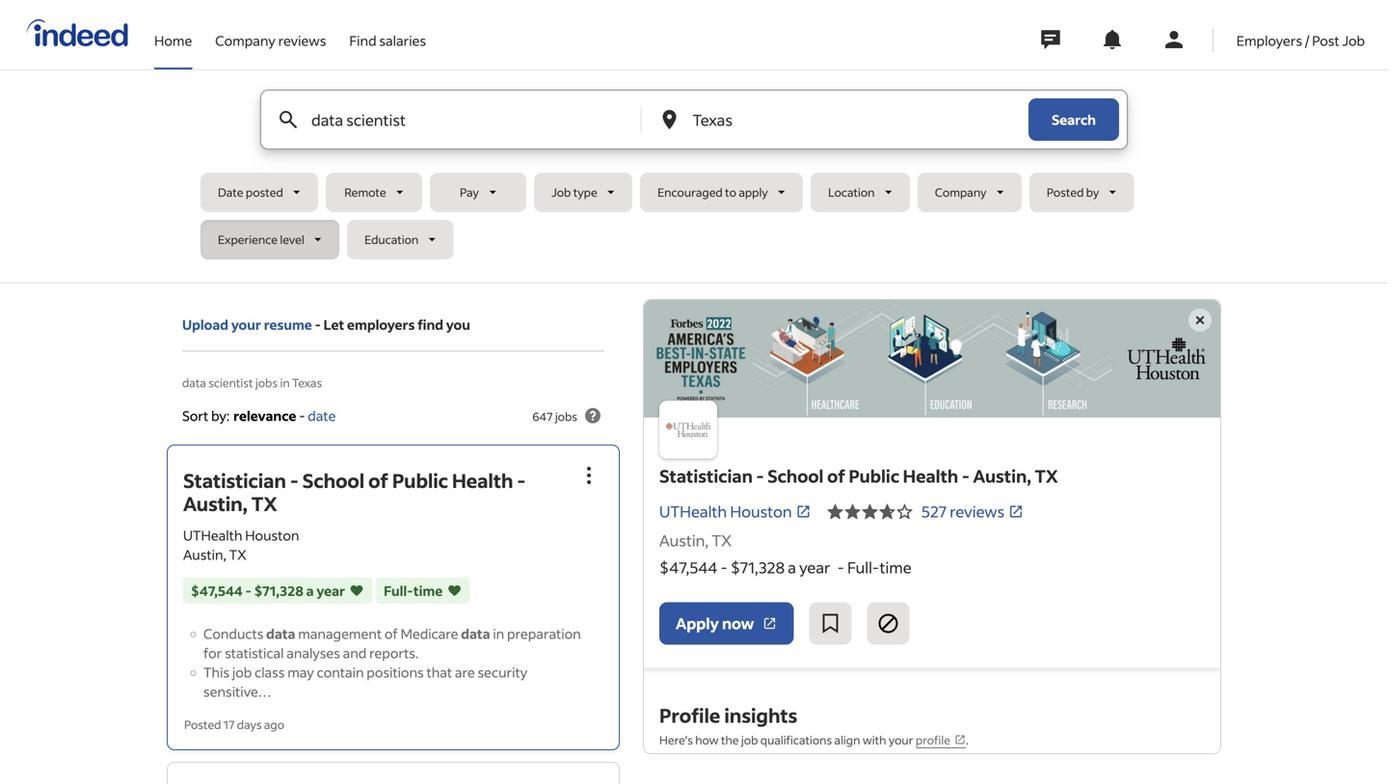 Task type: locate. For each thing, give the bounding box(es) containing it.
statistician up uthealth houston
[[660, 465, 753, 487]]

0 vertical spatial your
[[231, 316, 261, 333]]

1 vertical spatial time
[[414, 582, 443, 599]]

$71,328 for $47,544 - $71,328 a year - full-time
[[731, 557, 785, 577]]

houston for uthealth houston austin, tx
[[245, 526, 299, 544]]

company inside popup button
[[935, 185, 987, 200]]

0 vertical spatial job
[[232, 663, 252, 681]]

1 horizontal spatial posted
[[1047, 185, 1084, 200]]

job up sensitive… at bottom
[[232, 663, 252, 681]]

1 horizontal spatial $47,544
[[660, 557, 718, 577]]

your
[[231, 316, 261, 333], [889, 733, 914, 747]]

houston for uthealth houston
[[730, 502, 792, 521]]

contain
[[317, 663, 364, 681]]

job left type
[[552, 185, 571, 200]]

sort
[[182, 407, 209, 424]]

encouraged to apply button
[[640, 173, 804, 212]]

0 horizontal spatial school
[[303, 468, 365, 493]]

posted left 17
[[184, 717, 221, 732]]

data scientist jobs in texas
[[182, 375, 322, 390]]

full-time
[[384, 582, 443, 599]]

school down date link
[[303, 468, 365, 493]]

1 horizontal spatial year
[[800, 557, 831, 577]]

uthealth up austin, tx in the bottom of the page
[[660, 502, 727, 521]]

date
[[308, 407, 336, 424]]

your right with
[[889, 733, 914, 747]]

upload your resume - let employers find you
[[182, 316, 471, 333]]

0 vertical spatial reviews
[[278, 32, 326, 49]]

how
[[696, 733, 719, 747]]

posted for posted by
[[1047, 185, 1084, 200]]

0 vertical spatial $47,544
[[660, 557, 718, 577]]

0 horizontal spatial job
[[552, 185, 571, 200]]

0 horizontal spatial a
[[306, 582, 314, 599]]

uthealth houston logo image
[[644, 300, 1221, 418], [660, 401, 718, 458]]

posted inside "dropdown button"
[[1047, 185, 1084, 200]]

0 horizontal spatial uthealth
[[183, 526, 242, 544]]

1 horizontal spatial $71,328
[[731, 557, 785, 577]]

uthealth for uthealth houston
[[660, 502, 727, 521]]

0 horizontal spatial time
[[414, 582, 443, 599]]

year
[[800, 557, 831, 577], [317, 582, 345, 599]]

job inside this job class may contain positions that are security sensitive…
[[232, 663, 252, 681]]

houston up '$47,544 - $71,328 a year - full-time'
[[730, 502, 792, 521]]

statistician up uthealth houston austin, tx
[[183, 468, 286, 493]]

statistician inside button
[[183, 468, 286, 493]]

statistician
[[660, 465, 753, 487], [183, 468, 286, 493]]

austin, inside statistician - school of public health - austin, tx
[[183, 491, 248, 516]]

posted left by
[[1047, 185, 1084, 200]]

year left matches your preference icon
[[317, 582, 345, 599]]

1 horizontal spatial jobs
[[555, 409, 578, 424]]

apply
[[676, 613, 719, 633]]

1 horizontal spatial job
[[1343, 32, 1366, 49]]

0 vertical spatial job
[[1343, 32, 1366, 49]]

statistician - school of public health - austin, tx up the 3.8 out of 5 stars image
[[660, 465, 1059, 487]]

jobs up relevance
[[255, 375, 278, 390]]

statistician - school of public health - austin, tx down date
[[183, 468, 526, 516]]

1 vertical spatial uthealth
[[183, 526, 242, 544]]

0 horizontal spatial public
[[392, 468, 448, 493]]

search: Job title, keywords, or company text field
[[308, 91, 609, 149]]

a left matches your preference icon
[[306, 582, 314, 599]]

time
[[880, 557, 912, 577], [414, 582, 443, 599]]

$47,544 - $71,328 a year
[[191, 582, 345, 599]]

posted 17 days ago
[[184, 717, 285, 732]]

sensitive…
[[203, 683, 272, 700]]

messages unread count 0 image
[[1038, 20, 1064, 59]]

profile insights
[[660, 703, 798, 728]]

-
[[315, 316, 321, 333], [299, 407, 305, 424], [757, 465, 764, 487], [962, 465, 970, 487], [290, 468, 299, 493], [517, 468, 526, 493], [721, 557, 728, 577], [838, 557, 845, 577], [245, 582, 252, 599]]

527 reviews
[[922, 502, 1005, 521]]

0 vertical spatial in
[[280, 375, 290, 390]]

1 vertical spatial job
[[552, 185, 571, 200]]

- up save this job icon on the bottom right of page
[[838, 557, 845, 577]]

jobs right 647
[[555, 409, 578, 424]]

1 vertical spatial job
[[742, 733, 758, 747]]

job right post
[[1343, 32, 1366, 49]]

1 horizontal spatial reviews
[[950, 502, 1005, 521]]

1 vertical spatial houston
[[245, 526, 299, 544]]

year for $47,544 - $71,328 a year - full-time
[[800, 557, 831, 577]]

in up security
[[493, 625, 505, 642]]

full- down the 3.8 out of 5 stars image
[[848, 557, 880, 577]]

austin, up uthealth houston austin, tx
[[183, 491, 248, 516]]

1 vertical spatial company
[[935, 185, 987, 200]]

- down relevance
[[290, 468, 299, 493]]

houston inside uthealth houston austin, tx
[[245, 526, 299, 544]]

/
[[1306, 32, 1310, 49]]

1 vertical spatial year
[[317, 582, 345, 599]]

matches your preference image
[[349, 581, 365, 600]]

0 vertical spatial a
[[788, 557, 797, 577]]

1 vertical spatial reviews
[[950, 502, 1005, 521]]

1 horizontal spatial company
[[935, 185, 987, 200]]

school up uthealth houston link
[[768, 465, 824, 487]]

reviews left find at the left of page
[[278, 32, 326, 49]]

time up the not interested icon
[[880, 557, 912, 577]]

a down uthealth houston link
[[788, 557, 797, 577]]

- up uthealth houston link
[[757, 465, 764, 487]]

0 horizontal spatial reviews
[[278, 32, 326, 49]]

1 vertical spatial a
[[306, 582, 314, 599]]

1 horizontal spatial job
[[742, 733, 758, 747]]

school inside statistician - school of public health - austin, tx
[[303, 468, 365, 493]]

that
[[427, 663, 452, 681]]

0 horizontal spatial company
[[215, 32, 276, 49]]

houston up the $47,544 - $71,328 a year
[[245, 526, 299, 544]]

job right the
[[742, 733, 758, 747]]

not interested image
[[877, 612, 900, 635]]

reviews right '527' at the bottom right of the page
[[950, 502, 1005, 521]]

posted
[[246, 185, 283, 200]]

your right 'upload'
[[231, 316, 261, 333]]

austin, up the $47,544 - $71,328 a year
[[183, 546, 226, 563]]

1 vertical spatial jobs
[[555, 409, 578, 424]]

1 horizontal spatial statistician - school of public health - austin, tx
[[660, 465, 1059, 487]]

.
[[966, 733, 969, 747]]

1 vertical spatial $71,328
[[254, 582, 304, 599]]

1 vertical spatial your
[[889, 733, 914, 747]]

0 horizontal spatial jobs
[[255, 375, 278, 390]]

close job details image
[[1189, 309, 1212, 332]]

to
[[725, 185, 737, 200]]

0 vertical spatial posted
[[1047, 185, 1084, 200]]

data
[[182, 375, 206, 390], [266, 625, 296, 642], [461, 625, 490, 642]]

1 horizontal spatial a
[[788, 557, 797, 577]]

0 horizontal spatial houston
[[245, 526, 299, 544]]

uthealth houston austin, tx
[[183, 526, 299, 563]]

public
[[849, 465, 900, 487], [392, 468, 448, 493]]

0 vertical spatial full-
[[848, 557, 880, 577]]

0 horizontal spatial $71,328
[[254, 582, 304, 599]]

$71,328 up now
[[731, 557, 785, 577]]

none search field containing search
[[201, 90, 1188, 267]]

uthealth inside uthealth houston link
[[660, 502, 727, 521]]

527 reviews link
[[922, 502, 1024, 521]]

$47,544 down austin, tx in the bottom of the page
[[660, 557, 718, 577]]

0 horizontal spatial $47,544
[[191, 582, 243, 599]]

austin, tx
[[660, 530, 732, 550]]

find salaries
[[349, 32, 426, 49]]

job inside popup button
[[552, 185, 571, 200]]

0 horizontal spatial year
[[317, 582, 345, 599]]

$71,328 down uthealth houston austin, tx
[[254, 582, 304, 599]]

time left matches your preference image
[[414, 582, 443, 599]]

date link
[[308, 407, 336, 424]]

level
[[280, 232, 304, 247]]

uthealth
[[660, 502, 727, 521], [183, 526, 242, 544]]

austin,
[[974, 465, 1032, 487], [183, 491, 248, 516], [660, 530, 709, 550], [183, 546, 226, 563]]

1 vertical spatial in
[[493, 625, 505, 642]]

0 vertical spatial $71,328
[[731, 557, 785, 577]]

apply now
[[676, 613, 755, 633]]

$47,544 - $71,328 a year - full-time
[[660, 557, 912, 577]]

apply now button
[[660, 602, 794, 645]]

0 horizontal spatial posted
[[184, 717, 221, 732]]

company reviews
[[215, 32, 326, 49]]

0 horizontal spatial health
[[452, 468, 513, 493]]

uthealth inside uthealth houston austin, tx
[[183, 526, 242, 544]]

upload your resume link
[[182, 314, 312, 335]]

0 vertical spatial houston
[[730, 502, 792, 521]]

encouraged to apply
[[658, 185, 768, 200]]

0 horizontal spatial job
[[232, 663, 252, 681]]

this job class may contain positions that are security sensitive…
[[203, 663, 528, 700]]

encouraged
[[658, 185, 723, 200]]

0 vertical spatial uthealth
[[660, 502, 727, 521]]

are
[[455, 663, 475, 681]]

None search field
[[201, 90, 1188, 267]]

data up are
[[461, 625, 490, 642]]

data up sort
[[182, 375, 206, 390]]

data up statistical
[[266, 625, 296, 642]]

reviews
[[278, 32, 326, 49], [950, 502, 1005, 521]]

1 vertical spatial posted
[[184, 717, 221, 732]]

profile
[[660, 703, 721, 728]]

$71,328 for $47,544 - $71,328 a year
[[254, 582, 304, 599]]

$71,328
[[731, 557, 785, 577], [254, 582, 304, 599]]

management
[[298, 625, 382, 642]]

0 horizontal spatial statistician
[[183, 468, 286, 493]]

1 vertical spatial full-
[[384, 582, 414, 599]]

education button
[[347, 220, 454, 259]]

for
[[203, 644, 222, 661]]

full- right matches your preference icon
[[384, 582, 414, 599]]

1 horizontal spatial uthealth
[[660, 502, 727, 521]]

in
[[280, 375, 290, 390], [493, 625, 505, 642]]

year up save this job icon on the bottom right of page
[[800, 557, 831, 577]]

public inside statistician - school of public health - austin, tx
[[392, 468, 448, 493]]

job actions for statistician - school of public health - austin, tx is collapsed image
[[578, 464, 601, 487]]

uthealth up the $47,544 - $71,328 a year
[[183, 526, 242, 544]]

1 horizontal spatial houston
[[730, 502, 792, 521]]

tx inside button
[[251, 491, 277, 516]]

0 horizontal spatial data
[[182, 375, 206, 390]]

date posted
[[218, 185, 283, 200]]

reviews for 527 reviews
[[950, 502, 1005, 521]]

account image
[[1163, 28, 1186, 51]]

in left texas
[[280, 375, 290, 390]]

the
[[721, 733, 739, 747]]

0 vertical spatial time
[[880, 557, 912, 577]]

- down austin, tx in the bottom of the page
[[721, 557, 728, 577]]

$47,544
[[660, 557, 718, 577], [191, 582, 243, 599]]

analyses
[[287, 644, 340, 661]]

1 horizontal spatial in
[[493, 625, 505, 642]]

job
[[1343, 32, 1366, 49], [552, 185, 571, 200]]

of
[[828, 465, 846, 487], [368, 468, 389, 493], [385, 625, 398, 642]]

1 horizontal spatial school
[[768, 465, 824, 487]]

$47,544 up the conducts
[[191, 582, 243, 599]]

0 vertical spatial year
[[800, 557, 831, 577]]

0 vertical spatial company
[[215, 32, 276, 49]]

a for $47,544 - $71,328 a year
[[306, 582, 314, 599]]

1 vertical spatial $47,544
[[191, 582, 243, 599]]



Task type: describe. For each thing, give the bounding box(es) containing it.
find salaries link
[[349, 0, 426, 66]]

date posted button
[[201, 173, 318, 212]]

experience
[[218, 232, 278, 247]]

a for $47,544 - $71,328 a year - full-time
[[788, 557, 797, 577]]

company for company
[[935, 185, 987, 200]]

this
[[203, 663, 230, 681]]

education
[[365, 232, 419, 247]]

0 horizontal spatial your
[[231, 316, 261, 333]]

$47,544 for $47,544 - $71,328 a year
[[191, 582, 243, 599]]

tx inside uthealth houston austin, tx
[[229, 546, 247, 563]]

texas
[[292, 375, 322, 390]]

posted for posted 17 days ago
[[184, 717, 221, 732]]

health inside button
[[452, 468, 513, 493]]

1 horizontal spatial time
[[880, 557, 912, 577]]

salaries
[[379, 32, 426, 49]]

remote button
[[326, 173, 423, 212]]

employers
[[347, 316, 415, 333]]

- left date link
[[299, 407, 305, 424]]

find
[[418, 316, 444, 333]]

- up 527 reviews
[[962, 465, 970, 487]]

647 jobs
[[533, 409, 578, 424]]

employers / post job link
[[1237, 0, 1366, 66]]

experience level button
[[201, 220, 340, 259]]

days
[[237, 717, 262, 732]]

class
[[255, 663, 285, 681]]

year for $47,544 - $71,328 a year
[[317, 582, 345, 599]]

may
[[288, 663, 314, 681]]

experience level
[[218, 232, 304, 247]]

ago
[[264, 717, 285, 732]]

home
[[154, 32, 192, 49]]

help icon image
[[582, 404, 605, 427]]

here's
[[660, 733, 693, 747]]

in preparation for statistical analyses and reports.
[[203, 625, 581, 661]]

date
[[218, 185, 244, 200]]

- left let
[[315, 316, 321, 333]]

security
[[478, 663, 528, 681]]

scientist
[[209, 375, 253, 390]]

job type button
[[534, 173, 633, 212]]

posted by
[[1047, 185, 1100, 200]]

company reviews link
[[215, 0, 326, 66]]

austin, inside uthealth houston austin, tx
[[183, 546, 226, 563]]

1 horizontal spatial statistician
[[660, 465, 753, 487]]

- left 'job actions for statistician - school of public health - austin, tx is collapsed' "image"
[[517, 468, 526, 493]]

find
[[349, 32, 377, 49]]

job type
[[552, 185, 598, 200]]

1 horizontal spatial data
[[266, 625, 296, 642]]

2 horizontal spatial data
[[461, 625, 490, 642]]

matches your preference image
[[447, 581, 462, 600]]

of inside statistician - school of public health - austin, tx
[[368, 468, 389, 493]]

conducts
[[203, 625, 264, 642]]

remote
[[345, 185, 386, 200]]

profile
[[916, 733, 951, 747]]

statistician - school of public health - austin, tx button
[[183, 468, 526, 516]]

save this job image
[[819, 612, 842, 635]]

relevance
[[234, 407, 296, 424]]

pay button
[[430, 173, 527, 212]]

527
[[922, 502, 947, 521]]

sort by: relevance - date
[[182, 407, 336, 424]]

0 horizontal spatial full-
[[384, 582, 414, 599]]

reports.
[[369, 644, 419, 661]]

post
[[1313, 32, 1340, 49]]

and
[[343, 644, 367, 661]]

medicare
[[401, 625, 459, 642]]

apply
[[739, 185, 768, 200]]

here's how the job qualifications align with your
[[660, 733, 916, 747]]

austin, up the 527 reviews link
[[974, 465, 1032, 487]]

$47,544 for $47,544 - $71,328 a year - full-time
[[660, 557, 718, 577]]

upload
[[182, 316, 229, 333]]

location button
[[811, 173, 910, 212]]

uthealth for uthealth houston austin, tx
[[183, 526, 242, 544]]

0 horizontal spatial in
[[280, 375, 290, 390]]

17
[[224, 717, 235, 732]]

profile link
[[916, 733, 966, 748]]

home link
[[154, 0, 192, 66]]

reviews for company reviews
[[278, 32, 326, 49]]

in inside "in preparation for statistical analyses and reports."
[[493, 625, 505, 642]]

employers / post job
[[1237, 32, 1366, 49]]

positions
[[367, 663, 424, 681]]

1 horizontal spatial public
[[849, 465, 900, 487]]

3.8 out of 5 stars image
[[827, 500, 914, 523]]

resume
[[264, 316, 312, 333]]

647
[[533, 409, 553, 424]]

1 horizontal spatial full-
[[848, 557, 880, 577]]

you
[[446, 316, 471, 333]]

align
[[835, 733, 861, 747]]

employers
[[1237, 32, 1303, 49]]

notifications unread count 0 image
[[1101, 28, 1124, 51]]

1 horizontal spatial health
[[903, 465, 959, 487]]

1 horizontal spatial your
[[889, 733, 914, 747]]

0 horizontal spatial statistician - school of public health - austin, tx
[[183, 468, 526, 516]]

conducts data management of medicare data
[[203, 625, 490, 642]]

company button
[[918, 173, 1022, 212]]

posted by button
[[1030, 173, 1135, 212]]

insights
[[725, 703, 798, 728]]

company for company reviews
[[215, 32, 276, 49]]

preparation
[[507, 625, 581, 642]]

now
[[722, 613, 755, 633]]

let
[[324, 316, 344, 333]]

with
[[863, 733, 887, 747]]

pay
[[460, 185, 479, 200]]

- up the conducts
[[245, 582, 252, 599]]

0 vertical spatial jobs
[[255, 375, 278, 390]]

statistical
[[225, 644, 284, 661]]

austin, down uthealth houston
[[660, 530, 709, 550]]

type
[[574, 185, 598, 200]]

search
[[1052, 111, 1097, 128]]

uthealth houston link
[[660, 500, 812, 523]]

Edit location text field
[[689, 91, 990, 149]]



Task type: vqa. For each thing, say whether or not it's contained in the screenshot.
salaries
yes



